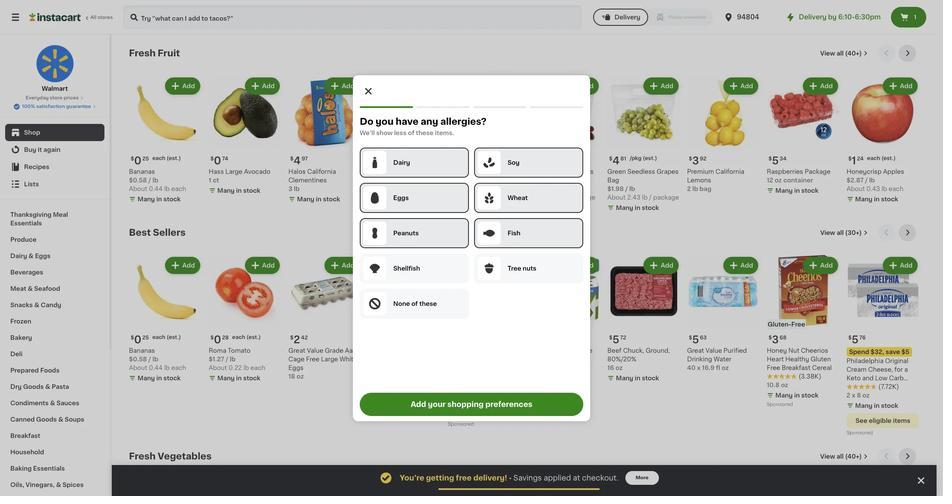 Task type: locate. For each thing, give the bounding box(es) containing it.
0 horizontal spatial dairy
[[10, 253, 27, 259]]

see eligible items for many in stock
[[457, 409, 512, 415]]

1 horizontal spatial 72
[[621, 335, 627, 340]]

0 horizontal spatial great
[[289, 348, 306, 354]]

0 horizontal spatial see eligible items button
[[448, 405, 521, 419]]

all inside view all (30+) popup button
[[837, 230, 844, 236]]

1 4 from the left
[[294, 156, 301, 165]]

fresh for fresh vegetables
[[129, 452, 156, 461]]

1 vertical spatial fresh
[[129, 452, 156, 461]]

2 vertical spatial free
[[768, 365, 781, 371]]

2 (40+) from the top
[[846, 453, 863, 459]]

0 horizontal spatial 72
[[381, 156, 387, 161]]

0 horizontal spatial /pkg (est.)
[[551, 156, 578, 161]]

sponsored badge image for philadelphia original cream cheese, for a keto and low carb lifestyle
[[847, 430, 873, 435]]

lists link
[[5, 176, 105, 193]]

sellers
[[153, 228, 186, 237]]

about
[[129, 186, 147, 192], [847, 186, 866, 192], [528, 194, 546, 200], [608, 194, 626, 200], [129, 365, 147, 371], [209, 365, 227, 371]]

essentials
[[10, 220, 42, 226], [33, 465, 65, 472]]

0 vertical spatial fresh
[[129, 49, 156, 58]]

$ inside $ 2 42
[[290, 335, 294, 340]]

1 vertical spatial of
[[412, 301, 418, 307]]

2 inside premium california lemons 2 lb bag
[[688, 186, 692, 192]]

72 up beef at the bottom
[[621, 335, 627, 340]]

dairy up the strawberries 16 oz container
[[394, 159, 410, 165]]

bananas $0.58 / lb about 0.44 lb each for 4
[[129, 168, 186, 192]]

2 $0.58 from the top
[[129, 356, 147, 362]]

0.44
[[149, 186, 163, 192], [149, 365, 163, 371]]

& up beverages
[[29, 253, 34, 259]]

great up drinking
[[688, 348, 705, 354]]

1 25 from the top
[[142, 156, 149, 161]]

$ 0 25
[[131, 156, 149, 165], [131, 335, 149, 345]]

42 up cage
[[301, 335, 308, 340]]

2 /pkg (est.) from the left
[[630, 156, 658, 161]]

meat
[[10, 286, 26, 292]]

2 vertical spatial view
[[821, 453, 836, 459]]

0 horizontal spatial california
[[307, 168, 336, 174]]

2 view all (40+) button from the top
[[818, 448, 872, 465]]

0 horizontal spatial eggs
[[35, 253, 51, 259]]

5 left 63
[[693, 335, 700, 345]]

0 horizontal spatial see eligible items
[[457, 409, 512, 415]]

seedless inside green seedless grapes bag $1.98 / lb about 2.43 lb / package
[[628, 168, 656, 174]]

recipes link
[[5, 158, 105, 176]]

view all (40+) button
[[818, 45, 872, 62], [818, 448, 872, 465]]

1 horizontal spatial california
[[716, 168, 745, 174]]

view all (40+) button for fresh vegetables
[[818, 448, 872, 465]]

(est.) for $4.81 per package (estimated) element
[[643, 156, 658, 161]]

$ inside $ 0 28
[[211, 335, 214, 340]]

less
[[394, 130, 407, 136]]

2 25 from the top
[[142, 335, 149, 340]]

25 for 4
[[142, 156, 149, 161]]

in
[[236, 187, 242, 193], [476, 187, 481, 193], [795, 187, 801, 193], [156, 196, 162, 202], [316, 196, 322, 202], [875, 196, 880, 202], [556, 205, 561, 211], [635, 205, 641, 211], [156, 375, 162, 381], [236, 375, 242, 381], [635, 375, 641, 381], [795, 392, 801, 398], [476, 394, 481, 400], [875, 403, 880, 409]]

shop
[[24, 129, 40, 136]]

2 $0.25 each (estimated) element from the top
[[129, 331, 202, 346]]

any
[[421, 117, 439, 126]]

of right less
[[408, 130, 415, 136]]

sponsored badge image down 8
[[847, 430, 873, 435]]

free up 'nut'
[[792, 321, 806, 327]]

1 bananas from the top
[[129, 168, 155, 174]]

42 right lime
[[465, 168, 472, 174]]

snacks & candy
[[10, 302, 61, 308]]

1 vertical spatial $0.58
[[129, 356, 147, 362]]

bananas for 2
[[129, 348, 155, 354]]

value left grade
[[307, 348, 324, 354]]

16 down strawberries
[[368, 177, 375, 183]]

these
[[416, 130, 434, 136], [420, 301, 437, 307]]

package right '2.4'
[[570, 194, 596, 200]]

2 all from the top
[[837, 230, 844, 236]]

1 fresh from the top
[[129, 49, 156, 58]]

in inside button
[[476, 394, 481, 400]]

see eligible items down the (7.72k)
[[856, 418, 911, 424]]

items down preferences
[[495, 409, 512, 415]]

3 item carousel region from the top
[[129, 448, 920, 496]]

each
[[152, 156, 166, 161], [868, 156, 881, 161], [452, 177, 468, 183], [171, 186, 186, 192], [889, 186, 904, 192], [152, 335, 166, 340], [232, 335, 245, 340], [171, 365, 186, 371], [251, 365, 266, 371]]

value for 2
[[307, 348, 324, 354]]

applied
[[544, 475, 572, 481]]

grapes inside sun harvest seedless red grapes $2.18 / lb about 2.4 lb / package
[[542, 177, 564, 183]]

3 left 68
[[773, 335, 779, 345]]

0 vertical spatial free
[[792, 321, 806, 327]]

free right cage
[[306, 356, 320, 362]]

0 vertical spatial essentials
[[10, 220, 42, 226]]

philadelphia
[[847, 358, 884, 364]]

/pkg right 81
[[630, 156, 642, 161]]

service type group
[[594, 9, 714, 26]]

72 inside $ 2 72
[[381, 156, 387, 161]]

2 view from the top
[[821, 230, 836, 236]]

42
[[465, 168, 472, 174], [301, 335, 308, 340]]

1 /pkg (est.) from the left
[[551, 156, 578, 161]]

1 horizontal spatial sponsored badge image
[[768, 402, 794, 407]]

size
[[580, 348, 593, 354]]

of right none
[[412, 301, 418, 307]]

eligible down add your shopping preferences
[[471, 409, 493, 415]]

x left 8
[[853, 392, 856, 398]]

free inside great value grade aa cage free large white eggs 18 oz
[[306, 356, 320, 362]]

many in stock inside button
[[457, 394, 500, 400]]

4 left 81
[[613, 156, 620, 165]]

see eligible items button for philadelphia original cream cheese, for a keto and low carb lifestyle
[[847, 413, 920, 428]]

show
[[377, 130, 393, 136]]

goods for dry
[[23, 384, 44, 390]]

0 horizontal spatial 3
[[289, 186, 293, 192]]

oz right 10.8
[[782, 382, 789, 388]]

16.9
[[703, 365, 715, 371]]

package inside sun harvest seedless red grapes $2.18 / lb about 2.4 lb / package
[[570, 194, 596, 200]]

for
[[895, 367, 904, 373]]

goods down prepared foods
[[23, 384, 44, 390]]

0 horizontal spatial 16
[[368, 177, 375, 183]]

essentials up oils, vinegars, & spices
[[33, 465, 65, 472]]

16 down 80%/20%
[[608, 365, 615, 371]]

0 horizontal spatial eligible
[[471, 409, 493, 415]]

bounty
[[528, 348, 550, 354]]

1 vertical spatial (40+)
[[846, 453, 863, 459]]

1 (40+) from the top
[[846, 50, 863, 56]]

(est.) inside $1.24 each (estimated) element
[[882, 156, 896, 161]]

1 $0.25 each (estimated) element from the top
[[129, 152, 202, 167]]

1 horizontal spatial eligible
[[870, 418, 892, 424]]

$1.27
[[209, 356, 224, 362]]

lb inside premium california lemons 2 lb bag
[[693, 186, 699, 192]]

3 for $ 3 92
[[693, 156, 700, 165]]

sponsored badge image down shopping
[[448, 422, 474, 427]]

value inside great value grade aa cage free large white eggs 18 oz
[[307, 348, 324, 354]]

1 vertical spatial 0.44
[[149, 365, 163, 371]]

view
[[821, 50, 836, 56], [821, 230, 836, 236], [821, 453, 836, 459]]

grapes inside green seedless grapes bag $1.98 / lb about 2.43 lb / package
[[657, 168, 679, 174]]

stock inside button
[[483, 394, 500, 400]]

72 inside $ 5 72
[[621, 335, 627, 340]]

0 vertical spatial view all (40+)
[[821, 50, 863, 56]]

drinking
[[688, 356, 713, 362]]

2 horizontal spatial 3
[[773, 335, 779, 345]]

0 vertical spatial view
[[821, 50, 836, 56]]

each inside honeycrisp apples $2.87 / lb about 0.43 lb each
[[889, 186, 904, 192]]

you
[[376, 117, 394, 126]]

2 vertical spatial item carousel region
[[129, 448, 920, 496]]

/pkg (est.) up harvest
[[551, 156, 578, 161]]

4 left the 97
[[294, 156, 301, 165]]

None search field
[[123, 5, 582, 29]]

3 down halos
[[289, 186, 293, 192]]

great inside great value grade aa cage free large white eggs 18 oz
[[289, 348, 306, 354]]

1 horizontal spatial delivery
[[800, 14, 827, 20]]

5 for $ 5 76
[[852, 335, 859, 345]]

1 horizontal spatial 3
[[693, 156, 700, 165]]

25 for 2
[[142, 335, 149, 340]]

1 vertical spatial 25
[[142, 335, 149, 340]]

eggs down produce link
[[35, 253, 51, 259]]

$ inside $ 4 81
[[610, 156, 613, 161]]

16 inside beef chuck, ground, 80%/20% 16 oz
[[608, 365, 615, 371]]

0 horizontal spatial 4
[[294, 156, 301, 165]]

value for 5
[[706, 348, 723, 354]]

bounty select-a-size paper towels
[[528, 348, 593, 362]]

view inside popup button
[[821, 230, 836, 236]]

seedless down $5.23 per package (estimated) element
[[566, 168, 594, 174]]

value up water
[[706, 348, 723, 354]]

1 horizontal spatial grapes
[[657, 168, 679, 174]]

0
[[134, 156, 142, 165], [214, 156, 221, 165], [134, 335, 142, 345], [214, 335, 221, 345]]

everyday store prices
[[26, 96, 79, 100]]

100%
[[22, 104, 35, 109]]

fresh left fruit
[[129, 49, 156, 58]]

stock
[[243, 187, 261, 193], [483, 187, 500, 193], [802, 187, 819, 193], [164, 196, 181, 202], [323, 196, 340, 202], [882, 196, 899, 202], [563, 205, 580, 211], [642, 205, 660, 211], [164, 375, 181, 381], [243, 375, 261, 381], [642, 375, 660, 381], [802, 392, 819, 398], [483, 394, 500, 400], [882, 403, 899, 409]]

1 vertical spatial grapes
[[542, 177, 564, 183]]

goods down condiments & sauces
[[36, 416, 57, 422]]

$1.98
[[608, 186, 624, 192]]

x right 40
[[698, 365, 701, 371]]

1 vertical spatial $0.25 each (estimated) element
[[129, 331, 202, 346]]

2 horizontal spatial sponsored badge image
[[847, 430, 873, 435]]

do
[[360, 117, 374, 126]]

many inside the lime 42 1 each many in stock
[[457, 187, 474, 193]]

instacart logo image
[[29, 12, 81, 22]]

see eligible items down add your shopping preferences
[[457, 409, 512, 415]]

view all (40+) for fresh fruit
[[821, 50, 863, 56]]

sun
[[528, 168, 540, 174]]

0 vertical spatial eligible
[[471, 409, 493, 415]]

oz right 18
[[297, 373, 304, 379]]

1 vertical spatial goods
[[36, 416, 57, 422]]

1 california from the left
[[307, 168, 336, 174]]

bananas $0.58 / lb about 0.44 lb each
[[129, 168, 186, 192], [129, 348, 186, 371]]

(40+)
[[846, 50, 863, 56], [846, 453, 863, 459]]

california right premium
[[716, 168, 745, 174]]

1 $ 0 25 from the top
[[131, 156, 149, 165]]

0 vertical spatial 25
[[142, 156, 149, 161]]

value inside great value purified drinking water 40 x 16.9 fl oz
[[706, 348, 723, 354]]

/pkg inside $4.81 per package (estimated) element
[[630, 156, 642, 161]]

& left 'candy'
[[34, 302, 39, 308]]

product group
[[129, 76, 202, 205], [209, 76, 282, 196], [289, 76, 362, 205], [528, 76, 601, 214], [608, 76, 681, 214], [688, 76, 761, 193], [768, 76, 840, 196], [847, 76, 920, 205], [129, 255, 202, 384], [209, 255, 282, 384], [289, 255, 362, 381], [368, 255, 441, 392], [448, 255, 521, 429], [528, 255, 601, 393], [608, 255, 681, 384], [688, 255, 761, 372], [768, 255, 840, 409], [847, 255, 920, 438], [368, 479, 441, 496], [448, 479, 521, 496], [528, 479, 601, 496], [608, 479, 681, 496], [847, 479, 920, 496]]

2 4 from the left
[[613, 156, 620, 165]]

dairy
[[394, 159, 410, 165], [10, 253, 27, 259]]

grapes down harvest
[[542, 177, 564, 183]]

dairy for dairy & eggs
[[10, 253, 27, 259]]

california for premium california lemons 2 lb bag
[[716, 168, 745, 174]]

0 horizontal spatial items
[[495, 409, 512, 415]]

4 inside $4.81 per package (estimated) element
[[613, 156, 620, 165]]

gluten
[[811, 356, 832, 362]]

2 california from the left
[[716, 168, 745, 174]]

see down 8
[[856, 418, 868, 424]]

items for philadelphia original cream cheese, for a keto and low carb lifestyle
[[894, 418, 911, 424]]

1 horizontal spatial seedless
[[628, 168, 656, 174]]

eggs down container
[[394, 195, 409, 201]]

/ inside 'roma tomato $1.27 / lb about 0.22 lb each'
[[226, 356, 228, 362]]

/pkg (est.) right 81
[[630, 156, 658, 161]]

72
[[381, 156, 387, 161], [621, 335, 627, 340]]

0 vertical spatial breakfast
[[782, 365, 811, 371]]

getting
[[426, 475, 455, 481]]

dairy inside dairy & eggs link
[[10, 253, 27, 259]]

1 vertical spatial bananas $0.58 / lb about 0.44 lb each
[[129, 348, 186, 371]]

2 bananas from the top
[[129, 348, 155, 354]]

2 $ 0 25 from the top
[[131, 335, 149, 345]]

1 horizontal spatial /pkg
[[630, 156, 642, 161]]

2 great from the left
[[688, 348, 705, 354]]

large down the 74
[[226, 168, 243, 174]]

1 view from the top
[[821, 50, 836, 56]]

eggs down cage
[[289, 365, 304, 371]]

package
[[805, 168, 831, 174]]

$0.25 each (estimated) element
[[129, 152, 202, 167], [129, 331, 202, 346]]

1 vertical spatial free
[[306, 356, 320, 362]]

1 vertical spatial bananas
[[129, 348, 155, 354]]

item carousel region
[[129, 45, 920, 217], [129, 224, 920, 441], [129, 448, 920, 496]]

$ inside $ 1 24
[[849, 156, 852, 161]]

1 view all (40+) from the top
[[821, 50, 863, 56]]

(est.) inside $4.81 per package (estimated) element
[[643, 156, 658, 161]]

about inside 'roma tomato $1.27 / lb about 0.22 lb each'
[[209, 365, 227, 371]]

1 vertical spatial view all (40+) button
[[818, 448, 872, 465]]

0 vertical spatial 16
[[368, 177, 375, 183]]

3 left 92
[[693, 156, 700, 165]]

sauces
[[57, 400, 79, 406]]

raspberries package 12 oz container
[[768, 168, 831, 183]]

bounty select-a-size paper towels button
[[528, 255, 601, 393]]

5 left 34
[[773, 156, 779, 165]]

foods
[[40, 367, 60, 373]]

each inside $0.28 each (estimated) element
[[232, 335, 245, 340]]

$ 0 28
[[211, 335, 229, 345]]

breakfast inside honey nut cheerios heart healthy gluten free breakfast cereal
[[782, 365, 811, 371]]

grapes down $4.81 per package (estimated) element
[[657, 168, 679, 174]]

beverages
[[10, 269, 43, 275]]

buy it again
[[24, 147, 61, 153]]

each inside 'roma tomato $1.27 / lb about 0.22 lb each'
[[251, 365, 266, 371]]

1 vertical spatial large
[[321, 356, 338, 362]]

1 vertical spatial view
[[821, 230, 836, 236]]

5 left 76 in the right of the page
[[852, 335, 859, 345]]

many in stock inside the product group
[[856, 196, 899, 202]]

0 horizontal spatial x
[[698, 365, 701, 371]]

1 great from the left
[[289, 348, 306, 354]]

& left pasta at the left bottom
[[45, 384, 50, 390]]

many in stock
[[217, 187, 261, 193], [776, 187, 819, 193], [138, 196, 181, 202], [297, 196, 340, 202], [856, 196, 899, 202], [537, 205, 580, 211], [617, 205, 660, 211], [138, 375, 181, 381], [217, 375, 261, 381], [617, 375, 660, 381], [776, 392, 819, 398], [457, 394, 500, 400], [856, 403, 899, 409]]

prepared foods
[[10, 367, 60, 373]]

0 vertical spatial grapes
[[657, 168, 679, 174]]

0 horizontal spatial free
[[306, 356, 320, 362]]

$ 5 72
[[610, 335, 627, 345]]

delivery for delivery by 6:10-6:30pm
[[800, 14, 827, 20]]

delivery inside button
[[615, 14, 641, 20]]

stores
[[98, 15, 113, 20]]

see eligible items button
[[448, 405, 521, 419], [847, 413, 920, 428]]

1 package from the left
[[570, 194, 596, 200]]

1 horizontal spatial dairy
[[394, 159, 410, 165]]

see for many in stock
[[457, 409, 469, 415]]

oz right the fl
[[722, 365, 730, 371]]

5 for $ 5 34
[[773, 156, 779, 165]]

these inside do you have any allergies? we'll show less of these items.
[[416, 130, 434, 136]]

0 vertical spatial sponsored badge image
[[768, 402, 794, 407]]

& left spices
[[56, 482, 61, 488]]

(est.) for $0.28 each (estimated) element at the left bottom
[[247, 335, 261, 340]]

6:10-
[[839, 14, 856, 20]]

$ 5 34
[[769, 156, 787, 165]]

72 up strawberries
[[381, 156, 387, 161]]

1 view all (40+) button from the top
[[818, 45, 872, 62]]

(est.) for 2's $0.25 each (estimated) element
[[167, 335, 181, 340]]

/pkg
[[551, 156, 563, 161], [630, 156, 642, 161]]

many in stock button
[[448, 255, 521, 403]]

eligible down 2 x 8 oz
[[870, 418, 892, 424]]

1 bananas $0.58 / lb about 0.44 lb each from the top
[[129, 168, 186, 192]]

1 all from the top
[[837, 50, 844, 56]]

2 bananas $0.58 / lb about 0.44 lb each from the top
[[129, 348, 186, 371]]

large down grade
[[321, 356, 338, 362]]

items for many in stock
[[495, 409, 512, 415]]

$0.58 for 4
[[129, 177, 147, 183]]

walmart link
[[36, 45, 74, 93]]

0 vertical spatial bananas $0.58 / lb about 0.44 lb each
[[129, 168, 186, 192]]

1 horizontal spatial eggs
[[289, 365, 304, 371]]

great inside great value purified drinking water 40 x 16.9 fl oz
[[688, 348, 705, 354]]

free down heart
[[768, 365, 781, 371]]

1 vertical spatial 42
[[301, 335, 308, 340]]

0 vertical spatial items
[[495, 409, 512, 415]]

see for philadelphia original cream cheese, for a keto and low carb lifestyle
[[856, 418, 868, 424]]

we'll
[[360, 130, 375, 136]]

buy it again link
[[5, 141, 105, 158]]

see eligible items for philadelphia original cream cheese, for a keto and low carb lifestyle
[[856, 418, 911, 424]]

1 horizontal spatial large
[[321, 356, 338, 362]]

large inside great value grade aa cage free large white eggs 18 oz
[[321, 356, 338, 362]]

1 /pkg from the left
[[551, 156, 563, 161]]

1 horizontal spatial 16
[[608, 365, 615, 371]]

3 view from the top
[[821, 453, 836, 459]]

main content
[[112, 34, 937, 496]]

bag
[[700, 186, 712, 192]]

dairy down produce
[[10, 253, 27, 259]]

1 vertical spatial eggs
[[35, 253, 51, 259]]

lime 42 1 each many in stock
[[448, 168, 500, 193]]

it
[[38, 147, 42, 153]]

package right 2.43
[[654, 194, 680, 200]]

sponsored badge image
[[768, 402, 794, 407], [448, 422, 474, 427], [847, 430, 873, 435]]

0 horizontal spatial sponsored badge image
[[448, 422, 474, 427]]

oz down 80%/20%
[[616, 365, 623, 371]]

1 seedless from the left
[[566, 168, 594, 174]]

california inside halos california clementines 3 lb
[[307, 168, 336, 174]]

1 vertical spatial eligible
[[870, 418, 892, 424]]

shop link
[[5, 124, 105, 141]]

1 vertical spatial see eligible items
[[856, 418, 911, 424]]

/pkg up harvest
[[551, 156, 563, 161]]

0.44 for 2
[[149, 365, 163, 371]]

these down any
[[416, 130, 434, 136]]

these right none
[[420, 301, 437, 307]]

more
[[636, 475, 649, 480]]

0 horizontal spatial grapes
[[542, 177, 564, 183]]

2 up cage
[[294, 335, 300, 345]]

1 0.44 from the top
[[149, 186, 163, 192]]

0 vertical spatial $0.25 each (estimated) element
[[129, 152, 202, 167]]

oz
[[377, 177, 384, 183], [775, 177, 783, 183], [616, 365, 623, 371], [722, 365, 730, 371], [297, 373, 304, 379], [782, 382, 789, 388], [863, 392, 870, 398]]

100% satisfaction guarantee button
[[13, 102, 96, 110]]

seedless down $4.81 per package (estimated) element
[[628, 168, 656, 174]]

all for 1
[[837, 50, 844, 56]]

$ inside $ 3 68
[[769, 335, 773, 340]]

1 horizontal spatial /pkg (est.)
[[630, 156, 658, 161]]

oz right '12'
[[775, 177, 783, 183]]

0 vertical spatial 42
[[465, 168, 472, 174]]

1 vertical spatial dairy
[[10, 253, 27, 259]]

0 vertical spatial $0.58
[[129, 177, 147, 183]]

$ inside $ 5 76
[[849, 335, 852, 340]]

0 horizontal spatial value
[[307, 348, 324, 354]]

1 horizontal spatial package
[[654, 194, 680, 200]]

1 vertical spatial item carousel region
[[129, 224, 920, 441]]

& inside "link"
[[34, 302, 39, 308]]

0 vertical spatial x
[[698, 365, 701, 371]]

roma tomato $1.27 / lb about 0.22 lb each
[[209, 348, 266, 371]]

see down shopping
[[457, 409, 469, 415]]

0 vertical spatial eggs
[[394, 195, 409, 201]]

breakfast up household
[[10, 433, 40, 439]]

$ 2 42
[[290, 335, 308, 345]]

1 horizontal spatial items
[[894, 418, 911, 424]]

see eligible items button for many in stock
[[448, 405, 521, 419]]

1 value from the left
[[307, 348, 324, 354]]

/pkg inside $5.23 per package (estimated) element
[[551, 156, 563, 161]]

cream
[[847, 367, 867, 373]]

5 up beef at the bottom
[[613, 335, 620, 345]]

oz inside great value grade aa cage free large white eggs 18 oz
[[297, 373, 304, 379]]

halos california clementines 3 lb
[[289, 168, 336, 192]]

eligible
[[471, 409, 493, 415], [870, 418, 892, 424]]

0 vertical spatial (40+)
[[846, 50, 863, 56]]

2 vertical spatial eggs
[[289, 365, 304, 371]]

dairy inside add your shopping preferences element
[[394, 159, 410, 165]]

sponsored badge image down 10.8 oz
[[768, 402, 794, 407]]

40
[[688, 365, 696, 371]]

view for 5
[[821, 230, 836, 236]]

1 horizontal spatial x
[[853, 392, 856, 398]]

california inside premium california lemons 2 lb bag
[[716, 168, 745, 174]]

fish
[[508, 230, 521, 236]]

0 horizontal spatial /pkg
[[551, 156, 563, 161]]

(est.) for $1.24 each (estimated) element
[[882, 156, 896, 161]]

2 package from the left
[[654, 194, 680, 200]]

all for 5
[[837, 230, 844, 236]]

2 view all (40+) from the top
[[821, 453, 863, 459]]

bakery
[[10, 335, 32, 341]]

oz inside the strawberries 16 oz container
[[377, 177, 384, 183]]

1 horizontal spatial 4
[[613, 156, 620, 165]]

1 horizontal spatial see eligible items button
[[847, 413, 920, 428]]

$ inside $ 5 72
[[610, 335, 613, 340]]

2 vertical spatial 3
[[773, 335, 779, 345]]

0 for $0.28 each (estimated) element at the left bottom
[[214, 335, 221, 345]]

1 horizontal spatial value
[[706, 348, 723, 354]]

allergies?
[[441, 117, 487, 126]]

bakery link
[[5, 330, 105, 346]]

0 horizontal spatial breakfast
[[10, 433, 40, 439]]

$2.18
[[528, 186, 544, 192]]

2 /pkg from the left
[[630, 156, 642, 161]]

items down the (7.72k)
[[894, 418, 911, 424]]

eggs inside great value grade aa cage free large white eggs 18 oz
[[289, 365, 304, 371]]

deli
[[10, 351, 23, 357]]

great value purified drinking water 40 x 16.9 fl oz
[[688, 348, 748, 371]]

2 value from the left
[[706, 348, 723, 354]]

california up clementines
[[307, 168, 336, 174]]

1 vertical spatial view all (40+)
[[821, 453, 863, 459]]

essentials down "thanksgiving"
[[10, 220, 42, 226]]

0 vertical spatial these
[[416, 130, 434, 136]]

0.44 for 4
[[149, 186, 163, 192]]

1 vertical spatial these
[[420, 301, 437, 307]]

2 seedless from the left
[[628, 168, 656, 174]]

0 vertical spatial of
[[408, 130, 415, 136]]

lb
[[153, 177, 158, 183], [870, 177, 876, 183], [164, 186, 170, 192], [294, 186, 300, 192], [550, 186, 555, 192], [630, 186, 636, 192], [693, 186, 699, 192], [882, 186, 888, 192], [559, 194, 565, 200], [643, 194, 648, 200], [153, 356, 158, 362], [230, 356, 236, 362], [164, 365, 170, 371], [244, 365, 249, 371]]

0 vertical spatial see
[[457, 409, 469, 415]]

0 vertical spatial item carousel region
[[129, 45, 920, 217]]

add your shopping preferences button
[[360, 393, 584, 416]]

1 $0.58 from the top
[[129, 177, 147, 183]]

2 fresh from the top
[[129, 452, 156, 461]]

0 vertical spatial large
[[226, 168, 243, 174]]

3 for $ 3 68
[[773, 335, 779, 345]]

0 vertical spatial goods
[[23, 384, 44, 390]]

2 0.44 from the top
[[149, 365, 163, 371]]

2 down lemons
[[688, 186, 692, 192]]

breakfast down "healthy"
[[782, 365, 811, 371]]

0 horizontal spatial 42
[[301, 335, 308, 340]]

view for 1
[[821, 50, 836, 56]]

prepared foods link
[[5, 362, 105, 379]]

(est.) inside $0.28 each (estimated) element
[[247, 335, 261, 340]]

8
[[858, 392, 862, 398]]

great up cage
[[289, 348, 306, 354]]

about inside green seedless grapes bag $1.98 / lb about 2.43 lb / package
[[608, 194, 626, 200]]

oz down strawberries
[[377, 177, 384, 183]]

2 vertical spatial all
[[837, 453, 844, 459]]

fresh left vegetables
[[129, 452, 156, 461]]

strawberries 16 oz container
[[368, 168, 416, 183]]



Task type: vqa. For each thing, say whether or not it's contained in the screenshot.


Task type: describe. For each thing, give the bounding box(es) containing it.
do you have any allergies? we'll show less of these items.
[[360, 117, 487, 136]]

& left soups
[[58, 416, 63, 422]]

eligible for many in stock
[[471, 409, 493, 415]]

/ inside honeycrisp apples $2.87 / lb about 0.43 lb each
[[866, 177, 868, 183]]

5 for $ 5 72
[[613, 335, 620, 345]]

$ 5 63
[[689, 335, 707, 345]]

oz inside raspberries package 12 oz container
[[775, 177, 783, 183]]

save
[[886, 349, 901, 355]]

product group containing 2
[[289, 255, 362, 381]]

seedless inside sun harvest seedless red grapes $2.18 / lb about 2.4 lb / package
[[566, 168, 594, 174]]

original
[[886, 358, 909, 364]]

great for 2
[[289, 348, 306, 354]]

water
[[714, 356, 732, 362]]

deli link
[[5, 346, 105, 362]]

recipes
[[24, 164, 49, 170]]

and
[[863, 375, 874, 381]]

oils, vinegars, & spices
[[10, 482, 84, 488]]

items.
[[435, 130, 454, 136]]

dry goods & pasta link
[[5, 379, 105, 395]]

eggs inside add your shopping preferences element
[[394, 195, 409, 201]]

bananas $0.58 / lb about 0.44 lb each for 2
[[129, 348, 186, 371]]

red
[[528, 177, 540, 183]]

$0.58 for 2
[[129, 356, 147, 362]]

meat & seafood link
[[5, 281, 105, 297]]

product group containing 1
[[847, 76, 920, 205]]

household
[[10, 449, 44, 455]]

1 inside the hass large avocado 1 ct
[[209, 177, 211, 183]]

x inside great value purified drinking water 40 x 16.9 fl oz
[[698, 365, 701, 371]]

essentials inside thanksgiving meal essentials
[[10, 220, 42, 226]]

of inside do you have any allergies? we'll show less of these items.
[[408, 130, 415, 136]]

72 for 2
[[381, 156, 387, 161]]

nut
[[789, 348, 800, 354]]

$ 5 76
[[849, 335, 867, 345]]

green seedless grapes bag $1.98 / lb about 2.43 lb / package
[[608, 168, 680, 200]]

goods for canned
[[36, 416, 57, 422]]

$0.25 each (estimated) element for 4
[[129, 152, 202, 167]]

baking
[[10, 465, 32, 472]]

lists
[[24, 181, 39, 187]]

$1.24 each (estimated) element
[[847, 152, 920, 167]]

1 button
[[892, 7, 927, 28]]

delivery button
[[594, 9, 649, 26]]

5 for $ 5 63
[[693, 335, 700, 345]]

/pkg (est.) inside $4.81 per package (estimated) element
[[630, 156, 658, 161]]

produce
[[10, 237, 37, 243]]

$ inside $ 4 97
[[290, 156, 294, 161]]

$0.25 each (estimated) element for 2
[[129, 331, 202, 346]]

2.4
[[548, 194, 557, 200]]

free inside honey nut cheerios heart healthy gluten free breakfast cereal
[[768, 365, 781, 371]]

(est.) for $0.25 each (estimated) element associated with 4
[[167, 156, 181, 161]]

none
[[394, 301, 410, 307]]

soups
[[65, 416, 84, 422]]

none of these
[[394, 301, 437, 307]]

10.8 oz
[[768, 382, 789, 388]]

premium california lemons 2 lb bag
[[688, 168, 745, 192]]

pasta
[[52, 384, 69, 390]]

(40+) for fruit
[[846, 50, 863, 56]]

frozen
[[10, 318, 31, 324]]

peanuts
[[394, 230, 419, 236]]

vinegars,
[[26, 482, 55, 488]]

by
[[829, 14, 837, 20]]

0 for 2's $0.25 each (estimated) element
[[134, 335, 142, 345]]

0 for $0.25 each (estimated) element associated with 4
[[134, 156, 142, 165]]

sponsored badge image for many in stock
[[448, 422, 474, 427]]

delivery by 6:10-6:30pm link
[[786, 12, 882, 22]]

oz inside great value purified drinking water 40 x 16.9 fl oz
[[722, 365, 730, 371]]

bananas for 4
[[129, 168, 155, 174]]

chuck,
[[624, 348, 645, 354]]

you're
[[400, 475, 425, 481]]

2 item carousel region from the top
[[129, 224, 920, 441]]

prepared
[[10, 367, 39, 373]]

$ 1 24
[[849, 156, 864, 165]]

24
[[858, 156, 864, 161]]

/pkg (est.) inside $5.23 per package (estimated) element
[[551, 156, 578, 161]]

free
[[456, 475, 472, 481]]

& left sauces
[[50, 400, 55, 406]]

$ inside $ 0 74
[[211, 156, 214, 161]]

about inside honeycrisp apples $2.87 / lb about 0.43 lb each
[[847, 186, 866, 192]]

$4.81 per package (estimated) element
[[608, 152, 681, 167]]

keto
[[847, 375, 862, 381]]

many inside button
[[457, 394, 474, 400]]

dairy for dairy
[[394, 159, 410, 165]]

carb
[[890, 375, 905, 381]]

package inside green seedless grapes bag $1.98 / lb about 2.43 lb / package
[[654, 194, 680, 200]]

2 up strawberries
[[374, 156, 380, 165]]

3 all from the top
[[837, 453, 844, 459]]

$0.28 each (estimated) element
[[209, 331, 282, 346]]

63
[[701, 335, 707, 340]]

hass
[[209, 168, 224, 174]]

$ 0 25 for 4
[[131, 156, 149, 165]]

everyday store prices link
[[26, 95, 84, 102]]

(7.72k)
[[879, 384, 900, 390]]

$ inside $ 2 72
[[370, 156, 374, 161]]

4 for $ 4 81
[[613, 156, 620, 165]]

1 item carousel region from the top
[[129, 45, 920, 217]]

18
[[289, 373, 295, 379]]

all stores
[[90, 15, 113, 20]]

& right meat
[[28, 286, 33, 292]]

$5
[[902, 349, 910, 355]]

item carousel region containing fresh vegetables
[[129, 448, 920, 496]]

in inside the lime 42 1 each many in stock
[[476, 187, 481, 193]]

about inside sun harvest seedless red grapes $2.18 / lb about 2.4 lb / package
[[528, 194, 546, 200]]

(40+) for vegetables
[[846, 453, 863, 459]]

$22.18 element
[[528, 331, 601, 346]]

view all (30+)
[[821, 230, 863, 236]]

lifestyle
[[847, 384, 873, 390]]

2 left 8
[[847, 392, 851, 398]]

oz inside beef chuck, ground, 80%/20% 16 oz
[[616, 365, 623, 371]]

all stores link
[[29, 5, 114, 29]]

(est.) inside $5.23 per package (estimated) element
[[564, 156, 578, 161]]

main content containing 0
[[112, 34, 937, 496]]

72 for 5
[[621, 335, 627, 340]]

$ 4 81
[[610, 156, 627, 165]]

savings
[[514, 475, 542, 481]]

$ inside "$ 5 34"
[[769, 156, 773, 161]]

more button
[[626, 471, 660, 485]]

3 inside halos california clementines 3 lb
[[289, 186, 293, 192]]

low
[[876, 375, 888, 381]]

each inside $1.24 each (estimated) element
[[868, 156, 881, 161]]

4 for $ 4 97
[[294, 156, 301, 165]]

94804
[[738, 14, 760, 20]]

$ inside $ 3 92
[[689, 156, 693, 161]]

lime
[[448, 168, 463, 174]]

add your shopping preferences element
[[353, 75, 591, 421]]

spices
[[63, 482, 84, 488]]

gluten-
[[768, 321, 792, 327]]

42 inside the lime 42 1 each many in stock
[[465, 168, 472, 174]]

1 vertical spatial essentials
[[33, 465, 65, 472]]

each inside the lime 42 1 each many in stock
[[452, 177, 468, 183]]

34
[[780, 156, 787, 161]]

1 vertical spatial x
[[853, 392, 856, 398]]

guarantee
[[66, 104, 91, 109]]

heart
[[768, 356, 785, 362]]

each (est.) inside $0.28 each (estimated) element
[[232, 335, 261, 340]]

33
[[462, 156, 468, 161]]

large inside the hass large avocado 1 ct
[[226, 168, 243, 174]]

store
[[50, 96, 62, 100]]

(3.38k)
[[799, 373, 822, 379]]

dry
[[10, 384, 22, 390]]

walmart logo image
[[36, 45, 74, 83]]

add inside button
[[411, 401, 427, 408]]

treatment tracker modal dialog
[[112, 465, 937, 496]]

view all (40+) for fresh vegetables
[[821, 453, 863, 459]]

baking essentials
[[10, 465, 65, 472]]

aa
[[345, 348, 353, 354]]

strawberries
[[368, 168, 407, 174]]

fresh for fresh fruit
[[129, 49, 156, 58]]

great for 5
[[688, 348, 705, 354]]

fresh fruit
[[129, 49, 180, 58]]

each (est.) inside $1.24 each (estimated) element
[[868, 156, 896, 161]]

thanksgiving
[[10, 212, 52, 218]]

california for halos california clementines 3 lb
[[307, 168, 336, 174]]

delivery by 6:10-6:30pm
[[800, 14, 882, 20]]

raspberries
[[768, 168, 804, 174]]

$ 3 68
[[769, 335, 787, 345]]

1 inside button
[[915, 14, 917, 20]]

$5.23 per package (estimated) element
[[528, 152, 601, 167]]

16 inside the strawberries 16 oz container
[[368, 177, 375, 183]]

tomato
[[228, 348, 251, 354]]

eligible for philadelphia original cream cheese, for a keto and low carb lifestyle
[[870, 418, 892, 424]]

$ 0 25 for 2
[[131, 335, 149, 345]]

0.22
[[229, 365, 242, 371]]

42 inside $ 2 42
[[301, 335, 308, 340]]

lb inside halos california clementines 3 lb
[[294, 186, 300, 192]]

94804 button
[[724, 5, 775, 29]]

beef chuck, ground, 80%/20% 16 oz
[[608, 348, 671, 371]]

view all (40+) button for fresh fruit
[[818, 45, 872, 62]]

in inside the product group
[[875, 196, 880, 202]]

stock inside the lime 42 1 each many in stock
[[483, 187, 500, 193]]

2 horizontal spatial free
[[792, 321, 806, 327]]

grade
[[325, 348, 344, 354]]

1 inside the lime 42 1 each many in stock
[[448, 177, 451, 183]]

oils, vinegars, & spices link
[[5, 477, 105, 493]]

delivery for delivery
[[615, 14, 641, 20]]

thanksgiving meal essentials
[[10, 212, 68, 226]]

your
[[428, 401, 446, 408]]

$ inside $ 5 63
[[689, 335, 693, 340]]

container
[[784, 177, 814, 183]]

towels
[[547, 356, 568, 362]]

oz right 8
[[863, 392, 870, 398]]



